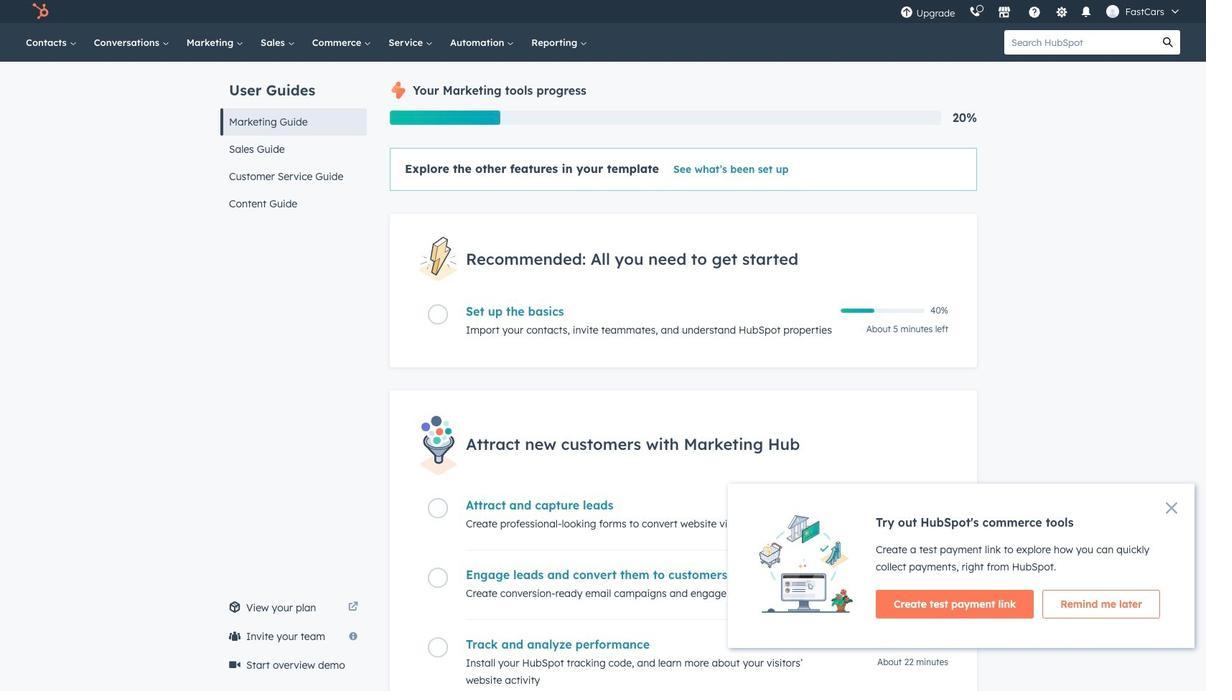 Task type: vqa. For each thing, say whether or not it's contained in the screenshot.
Link opens in a new window icon
yes



Task type: locate. For each thing, give the bounding box(es) containing it.
[object object] complete progress bar
[[841, 309, 874, 313]]

user guides element
[[220, 62, 367, 218]]

menu
[[893, 0, 1189, 23]]

progress bar
[[390, 111, 500, 125]]

christina overa image
[[1107, 5, 1120, 18]]



Task type: describe. For each thing, give the bounding box(es) containing it.
close image
[[1166, 503, 1177, 514]]

link opens in a new window image
[[348, 599, 358, 617]]

Search HubSpot search field
[[1004, 30, 1156, 55]]

marketplaces image
[[998, 6, 1011, 19]]

link opens in a new window image
[[348, 602, 358, 613]]



